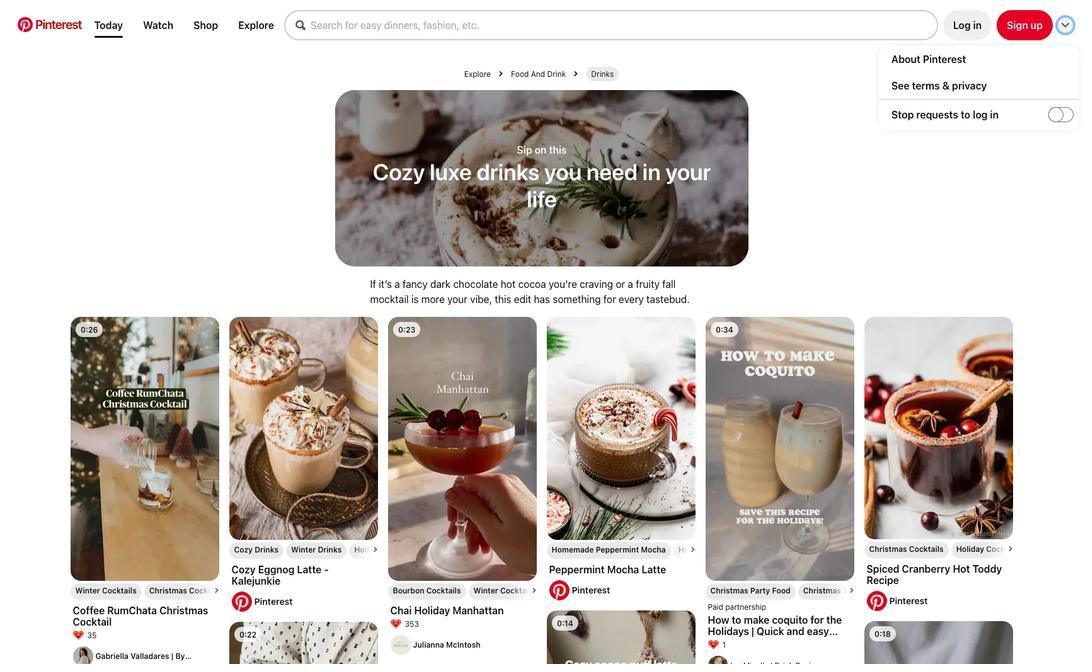 Task type: locate. For each thing, give the bounding box(es) containing it.
it's
[[379, 278, 392, 290]]

let's make coquito for the holidays! today, i'm sharing my family's coquito recipe that i absolutely love. make sure to save this so you can share it with your friends and family this holiday season! christmas party food, christmas time, how to make coquito, delicious desserts, yummy food, fish recipes, drink recipes, puerto rican recipes image
[[705, 317, 854, 581]]

mcintosh
[[446, 640, 481, 650]]

353
[[405, 619, 419, 629]]

latte inside cozy eggnog latte - kalejunkie
[[297, 564, 322, 575]]

cozy up kalejunkie
[[234, 545, 253, 554]]

coffee rumchata christmas cocktail
[[73, 605, 208, 627]]

drinks up "-"
[[318, 545, 342, 554]]

in
[[973, 20, 982, 31], [990, 109, 999, 120], [642, 158, 660, 185]]

quick
[[757, 625, 784, 637]]

has
[[534, 293, 550, 305]]

log
[[953, 20, 971, 31]]

pinterest image down recipe
[[867, 591, 887, 611]]

make
[[744, 614, 770, 625]]

1 vertical spatial your
[[447, 293, 468, 305]]

explore left search icon
[[238, 20, 274, 31]]

christmas cocktails up 'coffee rumchata christmas cocktail' button on the bottom of the page
[[149, 586, 224, 595]]

0 vertical spatial scroll image
[[1008, 546, 1013, 551]]

drink
[[547, 69, 566, 79]]

1 vertical spatial peppermint
[[549, 564, 605, 575]]

1 horizontal spatial christmas cocktails
[[869, 544, 944, 554]]

0 horizontal spatial food
[[511, 69, 529, 79]]

pinterest link left the today
[[10, 17, 89, 32]]

pinterest up & on the right
[[923, 54, 966, 65]]

winter drinks
[[291, 545, 342, 554]]

coffee
[[73, 605, 105, 616]]

pinterest link down cozy eggnog latte - kalejunkie button
[[254, 596, 375, 607]]

pinterest down peppermint mocha latte
[[572, 585, 610, 595]]

latte left "-"
[[297, 564, 322, 575]]

35
[[87, 630, 97, 640]]

julianna mcintosh
[[413, 640, 481, 650]]

0 vertical spatial peppermint
[[596, 545, 639, 554]]

cocktails up manhattan
[[500, 586, 535, 595]]

0 vertical spatial for
[[603, 293, 616, 305]]

1 horizontal spatial latte
[[642, 564, 666, 575]]

pinterest link down the peppermint mocha latte button
[[572, 585, 693, 595]]

this down hot
[[495, 293, 511, 305]]

0 horizontal spatial your
[[447, 293, 468, 305]]

1 horizontal spatial food
[[772, 586, 791, 595]]

0 vertical spatial food
[[511, 69, 529, 79]]

winter cocktails for 2nd winter cocktails link
[[474, 586, 535, 595]]

cozy inside cozy eggnog latte - kalejunkie
[[232, 564, 256, 575]]

toddy
[[973, 563, 1002, 574]]

1 latte from the left
[[297, 564, 322, 575]]

winter up coffee
[[75, 586, 100, 595]]

2 latte from the left
[[642, 564, 666, 575]]

breadcrumb arrow image right drink in the top of the page
[[574, 71, 579, 76]]

2 horizontal spatial pinterest image
[[867, 591, 887, 611]]

or
[[616, 278, 625, 290]]

to down partnership
[[732, 614, 741, 625]]

paid
[[708, 602, 723, 611]]

pinterest image
[[549, 580, 569, 600], [867, 591, 887, 611], [232, 591, 252, 611]]

0:14 button
[[547, 610, 695, 664]]

cocktails up cranberry
[[909, 544, 944, 554]]

peppermint up the peppermint mocha latte button
[[596, 545, 639, 554]]

2 horizontal spatial winter
[[474, 586, 498, 595]]

every
[[619, 293, 644, 305]]

1 a from the left
[[395, 278, 400, 290]]

1 vertical spatial in
[[990, 109, 999, 120]]

pinterest down kalejunkie
[[254, 596, 293, 607]]

you're
[[549, 278, 577, 290]]

christmas cocktails link
[[869, 544, 944, 554], [149, 586, 224, 595]]

drinks right drink in the top of the page
[[591, 69, 614, 79]]

2 vertical spatial in
[[642, 158, 660, 185]]

1 horizontal spatial a
[[628, 278, 633, 290]]

1 breadcrumb arrow image from the left
[[498, 71, 503, 76]]

about pinterest
[[892, 54, 966, 65]]

1 horizontal spatial to
[[961, 109, 970, 120]]

1 vertical spatial for
[[810, 614, 824, 625]]

winter cocktails up coffee
[[75, 586, 137, 595]]

0 horizontal spatial winter
[[75, 586, 100, 595]]

0 horizontal spatial holiday
[[414, 605, 450, 616]]

search image
[[296, 20, 306, 30]]

0 vertical spatial explore
[[238, 20, 274, 31]]

1 winter cocktails from the left
[[75, 586, 137, 595]]

0 horizontal spatial breadcrumb arrow image
[[498, 71, 503, 76]]

winter cocktails link up manhattan
[[474, 586, 535, 595]]

pinterest
[[35, 17, 82, 32], [923, 54, 966, 65], [572, 585, 610, 595], [889, 595, 928, 606], [254, 596, 293, 607]]

bourbon cocktails, winter cocktails, boozy drinks, cocktail drinks recipes, drinks alcohol recipes, yummy drinks, beverages, fancy drinks, christmas cocktails image
[[388, 317, 537, 581]]

0 horizontal spatial scroll image
[[849, 588, 854, 593]]

2 horizontal spatial in
[[990, 109, 999, 120]]

winter cocktails
[[75, 586, 137, 595], [474, 586, 535, 595]]

paid partnership how to make coquito for the holidays | quick and easy coquito recipe
[[708, 602, 842, 648]]

chai holiday manhattan button
[[390, 605, 534, 616]]

food left and
[[511, 69, 529, 79]]

0 vertical spatial your
[[665, 158, 711, 185]]

0 horizontal spatial mocha
[[607, 564, 639, 575]]

christmas for the bottom christmas cocktails link
[[149, 586, 187, 595]]

mocha down homemade peppermint mocha in the bottom of the page
[[607, 564, 639, 575]]

cozy left luxe
[[372, 158, 425, 185]]

cozy down "cozy drinks" at the left of page
[[232, 564, 256, 575]]

julianna
[[413, 640, 444, 650]]

0 horizontal spatial to
[[732, 614, 741, 625]]

christmas cocktails for the right christmas cocktails link
[[869, 544, 944, 554]]

explore link left search icon
[[233, 14, 279, 36]]

winter up manhattan
[[474, 586, 498, 595]]

christmas cocktails up cranberry
[[869, 544, 944, 554]]

1 horizontal spatial holiday
[[956, 544, 984, 554]]

this inside "if it's a fancy dark chocolate hot cocoa you're craving or a fruity fall mocktail is more your vibe, this edit has something for every tastebud."
[[495, 293, 511, 305]]

cozy inside the sip on this cozy luxe drinks you need in your life
[[372, 158, 425, 185]]

up
[[1031, 20, 1043, 31]]

food right "party"
[[772, 586, 791, 595]]

christmas
[[869, 544, 907, 554], [149, 586, 187, 595], [710, 586, 748, 595], [803, 586, 841, 595], [159, 605, 208, 616]]

2 winter cocktails link from the left
[[474, 586, 535, 595]]

a right or
[[628, 278, 633, 290]]

cozy drinks link
[[234, 545, 279, 554]]

breadcrumb arrow image
[[498, 71, 503, 76], [574, 71, 579, 76]]

christmas cocktails, holiday cocktails, christmas food, hot cocktails, christmas dinner, holiday parties, hot toddy, winter drinks, winter food image
[[864, 317, 1013, 539]]

0 vertical spatial this
[[549, 144, 566, 155]]

vibe,
[[470, 293, 492, 305]]

pinterest image for peppermint mocha latte
[[549, 580, 569, 600]]

2 vertical spatial cozy
[[232, 564, 256, 575]]

pinterest image for cozy eggnog latte - kalejunkie
[[232, 591, 252, 611]]

latte for mocha
[[642, 564, 666, 575]]

cozy
[[372, 158, 425, 185], [234, 545, 253, 554], [232, 564, 256, 575]]

explore for bottommost explore link
[[464, 69, 491, 79]]

scroll image for time
[[849, 588, 854, 593]]

breadcrumb arrow image left and
[[498, 71, 503, 76]]

2 breadcrumb arrow image from the left
[[574, 71, 579, 76]]

for inside "if it's a fancy dark chocolate hot cocoa you're craving or a fruity fall mocktail is more your vibe, this edit has something for every tastebud."
[[603, 293, 616, 305]]

for down or
[[603, 293, 616, 305]]

spiced cranberry hot toddy recipe button
[[867, 563, 1010, 586]]

this inside the sip on this cozy luxe drinks you need in your life
[[549, 144, 566, 155]]

1 vertical spatial cozy
[[234, 545, 253, 554]]

sign
[[1007, 20, 1028, 31]]

1 vertical spatial christmas cocktails
[[149, 586, 224, 595]]

0:26
[[80, 324, 98, 334]]

for
[[603, 293, 616, 305], [810, 614, 824, 625]]

-
[[324, 564, 329, 575]]

latte for eggnog
[[297, 564, 322, 575]]

explore left and
[[464, 69, 491, 79]]

terms
[[912, 80, 940, 91]]

0 horizontal spatial this
[[495, 293, 511, 305]]

winter cocktails link up coffee
[[75, 586, 137, 595]]

a right it's
[[395, 278, 400, 290]]

christmas up 'coffee rumchata christmas cocktail' button on the bottom of the page
[[149, 586, 187, 595]]

to
[[961, 109, 970, 120], [732, 614, 741, 625]]

pinterest image up 0:14
[[549, 580, 569, 600]]

peppermint down homemade
[[549, 564, 605, 575]]

1 horizontal spatial winter
[[291, 545, 316, 554]]

list
[[65, 317, 1026, 664]]

1 horizontal spatial mocha
[[641, 545, 666, 554]]

watch
[[143, 20, 173, 31]]

peppermint mocha latte
[[549, 564, 666, 575]]

holiday down bourbon cocktails "link"
[[414, 605, 450, 616]]

in inside the sip on this cozy luxe drinks you need in your life
[[642, 158, 660, 185]]

1 vertical spatial explore
[[464, 69, 491, 79]]

scroll image for peppermint mocha latte
[[690, 547, 695, 552]]

christmas cocktails link up 'coffee rumchata christmas cocktail' button on the bottom of the page
[[149, 586, 224, 595]]

rumchata
[[107, 605, 157, 616]]

winter up cozy eggnog latte - kalejunkie button
[[291, 545, 316, 554]]

today
[[94, 20, 123, 31]]

0 horizontal spatial latte
[[297, 564, 322, 575]]

sign up button
[[997, 10, 1053, 40]]

1 vertical spatial to
[[732, 614, 741, 625]]

scroll image for coffee rumchata christmas cocktail
[[214, 588, 219, 593]]

to left log
[[961, 109, 970, 120]]

christmas up spiced
[[869, 544, 907, 554]]

mocha up the peppermint mocha latte button
[[641, 545, 666, 554]]

0 vertical spatial cozy
[[372, 158, 425, 185]]

0 horizontal spatial winter cocktails link
[[75, 586, 137, 595]]

2 winter cocktails from the left
[[474, 586, 535, 595]]

0 horizontal spatial explore
[[238, 20, 274, 31]]

sign up
[[1007, 20, 1043, 31]]

1 vertical spatial scroll image
[[849, 588, 854, 593]]

0 horizontal spatial christmas cocktails
[[149, 586, 224, 595]]

2 horizontal spatial drinks
[[591, 69, 614, 79]]

0 vertical spatial christmas cocktails link
[[869, 544, 944, 554]]

Search text field
[[311, 20, 937, 31]]

today link
[[89, 14, 128, 38]]

1 horizontal spatial winter cocktails
[[474, 586, 535, 595]]

1 horizontal spatial for
[[810, 614, 824, 625]]

pinterest link for cozy eggnog latte - kalejunkie
[[254, 596, 375, 607]]

christmas cocktails link up cranberry
[[869, 544, 944, 554]]

0 horizontal spatial drinks
[[255, 545, 279, 554]]

scroll image
[[373, 547, 378, 552], [690, 547, 695, 552], [214, 588, 219, 593], [531, 588, 537, 593]]

a
[[395, 278, 400, 290], [628, 278, 633, 290]]

chai
[[390, 605, 412, 616]]

1 horizontal spatial explore
[[464, 69, 491, 79]]

0 vertical spatial mocha
[[641, 545, 666, 554]]

pinterest right pinterest image at the top left of the page
[[35, 17, 82, 32]]

0 horizontal spatial christmas cocktails link
[[149, 586, 224, 595]]

1 horizontal spatial winter cocktails link
[[474, 586, 535, 595]]

1 horizontal spatial pinterest image
[[549, 580, 569, 600]]

pinterest down recipe
[[889, 595, 928, 606]]

list containing spiced cranberry hot toddy recipe
[[65, 317, 1026, 664]]

winter cocktails up manhattan
[[474, 586, 535, 595]]

1 vertical spatial explore link
[[464, 69, 491, 79]]

1 horizontal spatial explore link
[[464, 69, 491, 79]]

christmas up paid
[[710, 586, 748, 595]]

time
[[843, 586, 861, 595]]

christmas cocktails for the bottom christmas cocktails link
[[149, 586, 224, 595]]

drinks up eggnog
[[255, 545, 279, 554]]

christmas time link
[[803, 586, 861, 595]]

0 horizontal spatial for
[[603, 293, 616, 305]]

1 horizontal spatial scroll image
[[1008, 546, 1013, 551]]

scroll image for chai holiday manhattan
[[531, 588, 537, 593]]

peppermint
[[596, 545, 639, 554], [549, 564, 605, 575]]

cocktails up chai holiday manhattan
[[426, 586, 461, 595]]

0:14
[[557, 618, 573, 628]]

0:18 link
[[864, 621, 1013, 664]]

drinks for cozy drinks
[[255, 545, 279, 554]]

0 vertical spatial christmas cocktails
[[869, 544, 944, 554]]

holiday up hot
[[956, 544, 984, 554]]

1 vertical spatial food
[[772, 586, 791, 595]]

pinterest link
[[10, 17, 89, 32], [572, 585, 693, 595], [889, 595, 1010, 606], [254, 596, 375, 607]]

your inside "if it's a fancy dark chocolate hot cocoa you're craving or a fruity fall mocktail is more your vibe, this edit has something for every tastebud."
[[447, 293, 468, 305]]

julianna mcintosh button
[[390, 635, 534, 655], [413, 640, 534, 650]]

coffee rumchata christmas cocktail button
[[73, 605, 216, 627]]

1 vertical spatial holiday
[[414, 605, 450, 616]]

1 horizontal spatial drinks
[[318, 545, 342, 554]]

for left the
[[810, 614, 824, 625]]

1 vertical spatial this
[[495, 293, 511, 305]]

cozy drinks
[[234, 545, 279, 554]]

0 horizontal spatial in
[[642, 158, 660, 185]]

shop
[[194, 20, 218, 31]]

latte down homemade peppermint mocha "link"
[[642, 564, 666, 575]]

0 horizontal spatial winter cocktails
[[75, 586, 137, 595]]

pinterest image down kalejunkie
[[232, 591, 252, 611]]

0 vertical spatial in
[[973, 20, 982, 31]]

chai holiday manhattan
[[390, 605, 504, 616]]

1 horizontal spatial this
[[549, 144, 566, 155]]

cocktails
[[909, 544, 944, 554], [986, 544, 1021, 554], [102, 586, 137, 595], [189, 586, 224, 595], [426, 586, 461, 595], [500, 586, 535, 595]]

1 vertical spatial christmas cocktails link
[[149, 586, 224, 595]]

pinterest for peppermint mocha latte
[[572, 585, 610, 595]]

winter
[[291, 545, 316, 554], [75, 586, 100, 595], [474, 586, 498, 595]]

manhattan
[[453, 605, 504, 616]]

holiday
[[956, 544, 984, 554], [414, 605, 450, 616]]

1 horizontal spatial in
[[973, 20, 982, 31]]

pinterest link down spiced cranberry hot toddy recipe button
[[889, 595, 1010, 606]]

explore link left and
[[464, 69, 491, 79]]

explore for top explore link
[[238, 20, 274, 31]]

0 horizontal spatial a
[[395, 278, 400, 290]]

0 horizontal spatial pinterest image
[[232, 591, 252, 611]]

this right on
[[549, 144, 566, 155]]

christmas right rumchata
[[159, 605, 208, 616]]

1 horizontal spatial breadcrumb arrow image
[[574, 71, 579, 76]]

scroll image
[[1008, 546, 1013, 551], [849, 588, 854, 593]]

1 horizontal spatial your
[[665, 158, 711, 185]]

food and drink link
[[511, 69, 566, 79]]

fall
[[662, 278, 676, 290]]

see terms & privacy link
[[892, 80, 1079, 91]]

christmas left time
[[803, 586, 841, 595]]

latte
[[297, 564, 322, 575], [642, 564, 666, 575]]

sip on this cozy luxe drinks you need in your life
[[372, 144, 711, 212]]

cocoa puff espresso oat milk latte! 🍫☕ dive into a creamy oat milk base infused with rich espresso and the playful crunch of cocoa puffs. a treat for cozy mornings or midday pick-me-ups! #latterecipe #cocoapuffespresso" cozy, luxe winter drinks winter drinks, winter food, fish recipes, baking recipes, cocoa puffs, vanilla syrup, latte recipe, strong coffee, yummy food image
[[547, 610, 695, 664]]

0 horizontal spatial explore link
[[233, 14, 279, 36]]



Task type: describe. For each thing, give the bounding box(es) containing it.
privacy
[[952, 80, 987, 91]]

0:23 link
[[388, 317, 537, 581]]

the
[[826, 614, 842, 625]]

and
[[531, 69, 545, 79]]

fancy
[[403, 278, 428, 290]]

homemade peppermint mocha, homemade latte, peppermint latte, mocha drink, iced mocha, mocha latte, homemade chocolate syrup, mini chocolate chips, chocolate flavors image
[[547, 317, 695, 540]]

how to make coquito for the holidays | quick and easy coquito recipe button
[[708, 614, 852, 648]]

1
[[722, 640, 726, 649]]

mocktail
[[370, 293, 409, 305]]

cozy drinks, winter drinks, holiday drinks, christmas drinks, holiday desserts, holiday baking, eggnog coffee, coffee coffee, cookies image
[[229, 317, 378, 540]]

homemade peppermint mocha link
[[552, 545, 666, 554]]

0:14 link
[[547, 610, 695, 664]]

breadcrumb arrow image for food and drink
[[574, 71, 579, 76]]

julianna mcintosh image
[[390, 635, 411, 655]]

requests
[[916, 109, 958, 120]]

sip
[[517, 144, 532, 155]]

|
[[752, 625, 754, 637]]

log in
[[953, 20, 982, 31]]

cozy luxe drinks you need in your life image
[[335, 90, 748, 266]]

to inside paid partnership how to make coquito for the holidays | quick and easy coquito recipe
[[732, 614, 741, 625]]

christmas party food link
[[710, 586, 791, 595]]

bourbon cocktails link
[[393, 586, 461, 595]]

pinterest image
[[18, 17, 33, 32]]

cocktail
[[73, 616, 112, 627]]

kalejunkie
[[232, 575, 281, 586]]

cozy for cozy drinks
[[234, 545, 253, 554]]

spiced
[[867, 563, 899, 574]]

if
[[370, 278, 376, 290]]

on
[[534, 144, 546, 155]]

0:18
[[874, 629, 891, 638]]

cocktails up rumchata
[[102, 586, 137, 595]]

0 vertical spatial to
[[961, 109, 970, 120]]

edit
[[514, 293, 531, 305]]

cold coffee recipes, starbucks drinks recipes, ice coffee recipe, hot tea recipes, christmas food dinner, xmas food, christmas drinks, coffee dessert, coffee drinks image
[[864, 621, 1013, 664]]

partnership
[[725, 602, 766, 611]]

scroll image for cozy eggnog latte - kalejunkie
[[373, 547, 378, 552]]

christmas for christmas time link
[[803, 586, 841, 595]]

holiday cocktails
[[956, 544, 1021, 554]]

0:23
[[398, 324, 415, 334]]

winter cocktails, christmas cocktails, holiday drinks, rumchata cocktails, boozy, alcoholic drinks, spiced cocktail, cocktail drinks, cocktail hour image
[[70, 317, 219, 581]]

2 a from the left
[[628, 278, 633, 290]]

bourbon cocktails
[[393, 586, 461, 595]]

life
[[526, 185, 557, 212]]

pinterest link for peppermint mocha latte
[[572, 585, 693, 595]]

christmas for christmas party food link at the bottom of page
[[710, 586, 748, 595]]

pinterest inside button
[[35, 17, 82, 32]]

1 vertical spatial mocha
[[607, 564, 639, 575]]

holidays
[[708, 625, 749, 637]]

see
[[892, 80, 910, 91]]

your inside the sip on this cozy luxe drinks you need in your life
[[665, 158, 711, 185]]

drinks for winter drinks
[[318, 545, 342, 554]]

log in button
[[943, 10, 992, 40]]

0 vertical spatial holiday
[[956, 544, 984, 554]]

pinterest link for spiced cranberry hot toddy recipe
[[889, 595, 1010, 606]]

luzminelly | drink recipes image
[[708, 656, 728, 664]]

breadcrumb arrow image for explore
[[498, 71, 503, 76]]

christmas for the right christmas cocktails link
[[869, 544, 907, 554]]

peppermint mocha latte button
[[549, 564, 693, 575]]

winter drinks link
[[291, 545, 342, 554]]

if it's a fancy dark chocolate hot cocoa you're craving or a fruity fall mocktail is more your vibe, this edit has something for every tastebud.
[[370, 278, 690, 305]]

christmas time
[[803, 586, 861, 595]]

0:18 button
[[864, 621, 1013, 664]]

you
[[544, 158, 581, 185]]

cranberry
[[902, 563, 950, 574]]

tastebud.
[[646, 293, 690, 305]]

craving
[[580, 278, 613, 290]]

bourbon
[[393, 586, 424, 595]]

scroll image for cocktails
[[1008, 546, 1013, 551]]

more
[[421, 293, 445, 305]]

pinterest image for spiced cranberry hot toddy recipe
[[867, 591, 887, 611]]

0:26 link
[[70, 317, 219, 581]]

recipe
[[748, 637, 778, 648]]

0 vertical spatial explore link
[[233, 14, 279, 36]]

pinterest for cozy eggnog latte - kalejunkie
[[254, 596, 293, 607]]

cocktails left kalejunkie
[[189, 586, 224, 595]]

hot
[[501, 278, 516, 290]]

easy
[[807, 625, 829, 637]]

christmas inside coffee rumchata christmas cocktail
[[159, 605, 208, 616]]

pinterest for spiced cranberry hot toddy recipe
[[889, 595, 928, 606]]

cocktails up toddy
[[986, 544, 1021, 554]]

cozy for cozy eggnog latte - kalejunkie
[[232, 564, 256, 575]]

winter for cozy eggnog latte - kalejunkie
[[291, 545, 316, 554]]

chocolate
[[453, 278, 498, 290]]

pinterest button
[[10, 17, 89, 34]]

about pinterest link
[[892, 54, 1079, 65]]

winter for chai holiday manhattan
[[474, 586, 498, 595]]

cozy eggnog latte - kalejunkie
[[232, 564, 329, 586]]

in inside button
[[973, 20, 982, 31]]

log
[[973, 109, 988, 120]]

dark
[[430, 278, 451, 290]]

party
[[750, 586, 770, 595]]

winter cocktails for second winter cocktails link from right
[[75, 586, 137, 595]]

1 winter cocktails link from the left
[[75, 586, 137, 595]]

eggnog
[[258, 564, 294, 575]]

shop link
[[188, 14, 223, 36]]

watch link
[[138, 14, 178, 36]]

how
[[708, 614, 729, 625]]

stop requests to log in
[[892, 109, 999, 120]]

fruity
[[636, 278, 660, 290]]

cocoa
[[518, 278, 546, 290]]

for inside paid partnership how to make coquito for the holidays | quick and easy coquito recipe
[[810, 614, 824, 625]]

0:34
[[715, 324, 733, 334]]

julianna mcintosh button down chai holiday manhattan button
[[390, 635, 534, 655]]

stop
[[892, 109, 914, 120]]

gabriella valladares | by gabriella image
[[73, 646, 93, 664]]

holiday cocktails link
[[956, 544, 1021, 554]]

is
[[411, 293, 419, 305]]

homemade
[[552, 545, 594, 554]]

apple cider whiskey, smash recipe, whiskey smash, apple cider recipe, whiskey cocktails, christmas drinks, school snacks, apple slices, simple syrup image
[[229, 622, 378, 664]]

christmas party food
[[710, 586, 791, 595]]

julianna mcintosh button down manhattan
[[413, 640, 534, 650]]

about
[[892, 54, 920, 65]]

0:22 link
[[229, 622, 378, 664]]

1 horizontal spatial christmas cocktails link
[[869, 544, 944, 554]]

&
[[942, 80, 950, 91]]



Task type: vqa. For each thing, say whether or not it's contained in the screenshot.
Explore link to the bottom
yes



